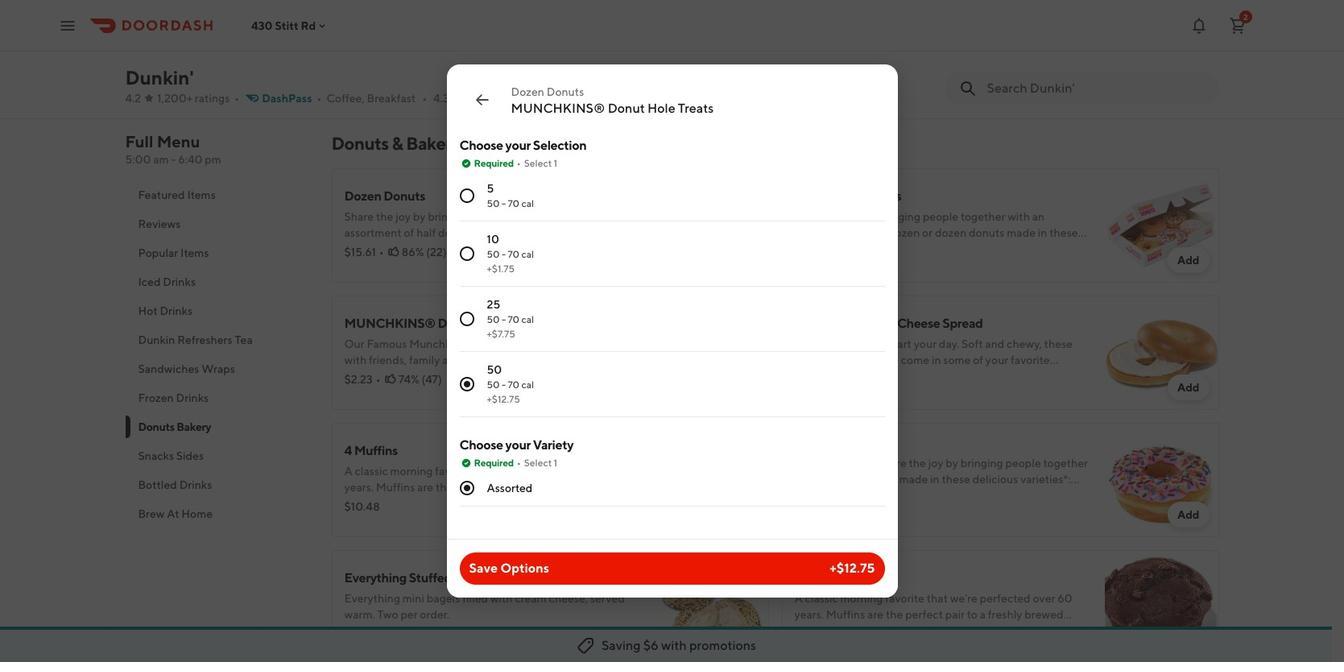 Task type: locate. For each thing, give the bounding box(es) containing it.
• select 1 inside 'choose your variety' group
[[517, 457, 558, 469]]

muffins up cake
[[376, 481, 415, 494]]

following
[[463, 497, 510, 510], [913, 624, 960, 637]]

0 vertical spatial choose
[[460, 138, 503, 153]]

1 horizontal spatial treats
[[678, 101, 714, 116]]

choose for choose your selection
[[460, 138, 503, 153]]

choose for choose your variety
[[460, 437, 503, 453]]

back image
[[472, 90, 492, 110]]

cal down 5 50 - 70 cal
[[522, 248, 534, 260]]

sweetened matcha green tea blended with milk $5.36
[[795, 35, 1037, 67]]

add button for 4 muffins
[[718, 502, 759, 528]]

- inside 10 50 - 70 cal +$1.75
[[502, 248, 506, 260]]

72%
[[850, 628, 871, 640]]

available up cake
[[382, 497, 429, 510]]

a down the 4 at the left bottom of page
[[344, 465, 353, 478]]

frozen chocolate image
[[655, 0, 769, 99]]

cal inside "50 50 - 70 cal +$12.75"
[[522, 379, 534, 391]]

hole down the 25
[[476, 316, 504, 331]]

select
[[524, 157, 552, 169], [524, 457, 552, 469]]

perfect inside muffins a classic morning favorite that we're perfected over 60 years. muffins are the perfect pair to a freshly brewed coffee. available in the following varieties: blueberry & coffee
[[906, 608, 943, 621]]

4 70 from the top
[[508, 379, 520, 391]]

treats
[[678, 101, 714, 116], [506, 316, 541, 331]]

0 horizontal spatial morning
[[390, 465, 433, 478]]

donuts bakery
[[138, 421, 211, 433]]

1 1 from the top
[[554, 157, 558, 169]]

$2.23 •
[[344, 373, 381, 386]]

0 vertical spatial following
[[463, 497, 510, 510]]

1 horizontal spatial donut
[[608, 101, 645, 116]]

treats down +$1.75
[[506, 316, 541, 331]]

coffee left cake
[[344, 513, 380, 526]]

0 horizontal spatial pair
[[495, 481, 515, 494]]

ready
[[525, 27, 553, 39]]

1 inside 'choose your selection' group
[[554, 157, 558, 169]]

dozen up '$15.61 •'
[[344, 189, 381, 204]]

0 vertical spatial • select 1
[[517, 157, 558, 169]]

our refreshing frozen chocolate is ready to customize with your choice of flavor swirl, and drizzle.
[[344, 27, 621, 56]]

dozen down drizzle.
[[511, 85, 545, 98]]

1 vertical spatial choose
[[460, 437, 503, 453]]

- up 10 50 - 70 cal +$1.75
[[502, 197, 506, 209]]

1 vertical spatial are
[[868, 608, 884, 621]]

1 vertical spatial to
[[517, 481, 528, 494]]

0 vertical spatial munchkins®
[[511, 101, 605, 116]]

0 vertical spatial blueberry
[[560, 497, 611, 510]]

cream
[[857, 316, 895, 331]]

coffee left 72% at the right of page
[[795, 640, 830, 653]]

items right popular
[[181, 247, 209, 259]]

muffins right the 4 at the left bottom of page
[[354, 443, 398, 458]]

of
[[430, 43, 441, 56]]

classic donuts image
[[1105, 423, 1219, 537]]

50 inside 5 50 - 70 cal
[[487, 197, 500, 209]]

required inside 'choose your selection' group
[[474, 157, 514, 169]]

saving $6 with promotions
[[602, 638, 757, 653]]

your down refreshing
[[369, 43, 392, 56]]

everything up warm.
[[344, 592, 400, 605]]

cal for 10
[[522, 248, 534, 260]]

treats down frozen chocolate image
[[678, 101, 714, 116]]

choose your variety group
[[460, 437, 885, 507]]

• inside 'choose your selection' group
[[517, 157, 521, 169]]

frozen up of
[[421, 27, 457, 39]]

over inside 4 muffins a classic morning favorite that we're perfected over 60 years. muffins are the perfect pair to a freshly brewed coffee. available in the following varieties: blueberry & coffee cake
[[583, 465, 605, 478]]

drinks down sandwiches wraps
[[176, 392, 209, 404]]

1 vertical spatial munchkins®
[[344, 316, 436, 331]]

donuts right half
[[860, 189, 902, 204]]

1 horizontal spatial we're
[[950, 592, 978, 605]]

0 vertical spatial donut
[[608, 101, 645, 116]]

is
[[515, 27, 522, 39]]

1 select from the top
[[524, 157, 552, 169]]

drinks down 'popular items'
[[163, 276, 196, 288]]

select inside 'choose your variety' group
[[524, 457, 552, 469]]

70 inside 5 50 - 70 cal
[[508, 197, 520, 209]]

1 horizontal spatial classic
[[805, 592, 838, 605]]

50 for 10
[[487, 248, 500, 260]]

pair
[[495, 481, 515, 494], [946, 608, 965, 621]]

1 • select 1 from the top
[[517, 157, 558, 169]]

1 vertical spatial treats
[[506, 316, 541, 331]]

available right $2.86 •
[[832, 624, 880, 637]]

tea
[[235, 334, 253, 346]]

cream
[[515, 592, 547, 605]]

a inside muffins a classic morning favorite that we're perfected over 60 years. muffins are the perfect pair to a freshly brewed coffee. available in the following varieties: blueberry & coffee
[[980, 608, 986, 621]]

1 vertical spatial pair
[[946, 608, 965, 621]]

0 vertical spatial over
[[583, 465, 605, 478]]

70 for 25
[[508, 313, 520, 325]]

1 vertical spatial donut
[[438, 316, 474, 331]]

drinks up the home
[[179, 479, 212, 491]]

mi
[[452, 92, 464, 105]]

1 horizontal spatial following
[[913, 624, 960, 637]]

morning up cake
[[390, 465, 433, 478]]

1 vertical spatial we're
[[950, 592, 978, 605]]

& inside 4 muffins a classic morning favorite that we're perfected over 60 years. muffins are the perfect pair to a freshly brewed coffee. available in the following varieties: blueberry & coffee cake
[[613, 497, 620, 510]]

2 • select 1 from the top
[[517, 457, 558, 469]]

frozen drinks button
[[125, 383, 312, 412]]

0 horizontal spatial munchkins®
[[344, 316, 436, 331]]

save options
[[469, 561, 550, 576]]

flavor
[[443, 43, 472, 56]]

- inside 25 50 - 70 cal +$7.75
[[502, 313, 506, 325]]

following inside 4 muffins a classic morning favorite that we're perfected over 60 years. muffins are the perfect pair to a freshly brewed coffee. available in the following varieties: blueberry & coffee cake
[[463, 497, 510, 510]]

freshly inside muffins a classic morning favorite that we're perfected over 60 years. muffins are the perfect pair to a freshly brewed coffee. available in the following varieties: blueberry & coffee
[[988, 608, 1023, 621]]

bagels
[[427, 592, 460, 605]]

1 vertical spatial following
[[913, 624, 960, 637]]

that inside muffins a classic morning favorite that we're perfected over 60 years. muffins are the perfect pair to a freshly brewed coffee. available in the following varieties: blueberry & coffee
[[927, 592, 948, 605]]

70 up +$7.75
[[508, 313, 520, 325]]

add button
[[1168, 64, 1210, 89], [1168, 247, 1210, 273], [1168, 375, 1210, 400], [718, 502, 759, 528], [1168, 502, 1210, 528], [718, 629, 759, 655]]

a inside 4 muffins a classic morning favorite that we're perfected over 60 years. muffins are the perfect pair to a freshly brewed coffee. available in the following varieties: blueberry & coffee cake
[[344, 465, 353, 478]]

order.
[[420, 608, 450, 621]]

2 50 from the top
[[487, 248, 500, 260]]

classic up $2.86 •
[[805, 592, 838, 605]]

1 down variety
[[554, 457, 558, 469]]

0 horizontal spatial we're
[[500, 465, 528, 478]]

dunkin refreshers tea
[[138, 334, 253, 346]]

1 horizontal spatial coffee
[[795, 640, 830, 653]]

in right 72% at the right of page
[[882, 624, 891, 637]]

3 cal from the top
[[522, 313, 534, 325]]

1 vertical spatial in
[[882, 624, 891, 637]]

• left 4.3
[[422, 92, 427, 105]]

1 vertical spatial a
[[795, 592, 803, 605]]

classic up $10.48 on the left of page
[[355, 465, 388, 478]]

with down the our
[[344, 43, 367, 56]]

0 vertical spatial a
[[530, 481, 536, 494]]

with down minis
[[491, 592, 513, 605]]

1 vertical spatial frozen
[[138, 392, 174, 404]]

0 horizontal spatial hole
[[476, 316, 504, 331]]

dozen inside dozen donuts munchkins® donut hole treats
[[511, 85, 545, 98]]

coffee, breakfast • 4.3 mi
[[327, 92, 464, 105]]

1 choose from the top
[[460, 138, 503, 153]]

following right (11)
[[913, 624, 960, 637]]

0 vertical spatial favorite
[[435, 465, 474, 478]]

1 50 from the top
[[487, 197, 500, 209]]

choose
[[460, 138, 503, 153], [460, 437, 503, 453]]

5 50 - 70 cal
[[487, 182, 534, 209]]

None radio
[[460, 189, 474, 203], [460, 247, 474, 261], [460, 189, 474, 203], [460, 247, 474, 261]]

items up reviews button
[[187, 189, 216, 201]]

70 for 10
[[508, 248, 520, 260]]

hole down frozen chocolate image
[[648, 101, 676, 116]]

drizzle.
[[524, 43, 560, 56]]

0 horizontal spatial following
[[463, 497, 510, 510]]

with inside our refreshing frozen chocolate is ready to customize with your choice of flavor swirl, and drizzle.
[[344, 43, 367, 56]]

1 vertical spatial classic
[[805, 592, 838, 605]]

brewed inside muffins a classic morning favorite that we're perfected over 60 years. muffins are the perfect pair to a freshly brewed coffee. available in the following varieties: blueberry & coffee
[[1025, 608, 1064, 621]]

favorite up assorted radio
[[435, 465, 474, 478]]

5
[[487, 182, 494, 195]]

years. up $10.48 on the left of page
[[344, 481, 374, 494]]

swirl,
[[474, 43, 500, 56]]

50 for 50
[[487, 379, 500, 391]]

1 horizontal spatial in
[[882, 624, 891, 637]]

0 horizontal spatial &
[[392, 133, 403, 154]]

- up +$7.75
[[502, 313, 506, 325]]

1 horizontal spatial +$12.75
[[830, 561, 875, 576]]

in right $10.48 on the left of page
[[432, 497, 441, 510]]

2 70 from the top
[[508, 248, 520, 260]]

donuts down drizzle.
[[547, 85, 584, 98]]

bakery down 4.3
[[406, 133, 461, 154]]

donut
[[608, 101, 645, 116], [438, 316, 474, 331]]

0 horizontal spatial a
[[344, 465, 353, 478]]

3 50 from the top
[[487, 313, 500, 325]]

0 vertical spatial brewed
[[575, 481, 614, 494]]

0 horizontal spatial to
[[517, 481, 528, 494]]

1 vertical spatial select
[[524, 457, 552, 469]]

- up +$1.75
[[502, 248, 506, 260]]

morning up 72% at the right of page
[[841, 592, 883, 605]]

stitt
[[275, 19, 299, 32]]

pair inside muffins a classic morning favorite that we're perfected over 60 years. muffins are the perfect pair to a freshly brewed coffee. available in the following varieties: blueberry & coffee
[[946, 608, 965, 621]]

1 horizontal spatial bagel
[[795, 316, 827, 331]]

choose up the 5
[[460, 138, 503, 153]]

• select 1 down variety
[[517, 457, 558, 469]]

perfected inside 4 muffins a classic morning favorite that we're perfected over 60 years. muffins are the perfect pair to a freshly brewed coffee. available in the following varieties: blueberry & coffee cake
[[530, 465, 581, 478]]

the left assorted radio
[[436, 481, 453, 494]]

(49)
[[871, 492, 892, 505]]

0 vertical spatial are
[[417, 481, 434, 494]]

cal inside 5 50 - 70 cal
[[522, 197, 534, 209]]

donuts inside dozen donuts munchkins® donut hole treats
[[547, 85, 584, 98]]

1 horizontal spatial are
[[868, 608, 884, 621]]

1 cal from the top
[[522, 197, 534, 209]]

1 vertical spatial bagel
[[454, 570, 487, 586]]

a inside muffins a classic morning favorite that we're perfected over 60 years. muffins are the perfect pair to a freshly brewed coffee. available in the following varieties: blueberry & coffee
[[795, 592, 803, 605]]

3 70 from the top
[[508, 313, 520, 325]]

items
[[187, 189, 216, 201], [181, 247, 209, 259]]

cal inside 25 50 - 70 cal +$7.75
[[522, 313, 534, 325]]

perfected
[[530, 465, 581, 478], [980, 592, 1031, 605]]

with left the milk
[[991, 35, 1013, 48]]

years.
[[344, 481, 374, 494], [795, 608, 824, 621]]

select for variety
[[524, 457, 552, 469]]

everything up two at the left of the page
[[344, 570, 407, 586]]

drinks for frozen drinks
[[176, 392, 209, 404]]

1 vertical spatial coffee
[[795, 640, 830, 653]]

•
[[235, 92, 239, 105], [317, 92, 322, 105], [422, 92, 427, 105], [517, 157, 521, 169], [379, 246, 384, 259], [376, 373, 381, 386], [517, 457, 521, 469], [827, 628, 832, 640]]

munchkins® up "74%"
[[344, 316, 436, 331]]

1 horizontal spatial 60
[[1058, 592, 1073, 605]]

1 required from the top
[[474, 157, 514, 169]]

0 vertical spatial +$12.75
[[487, 393, 520, 405]]

2 items, open order cart image
[[1229, 16, 1248, 35]]

brew
[[138, 508, 165, 520]]

a
[[530, 481, 536, 494], [980, 608, 986, 621]]

0 vertical spatial 1
[[554, 157, 558, 169]]

0 horizontal spatial 60
[[608, 465, 622, 478]]

blueberry inside 4 muffins a classic morning favorite that we're perfected over 60 years. muffins are the perfect pair to a freshly brewed coffee. available in the following varieties: blueberry & coffee cake
[[560, 497, 611, 510]]

0 vertical spatial bakery
[[406, 133, 461, 154]]

1 vertical spatial +$12.75
[[830, 561, 875, 576]]

cal for 5
[[522, 197, 534, 209]]

- inside 5 50 - 70 cal
[[502, 197, 506, 209]]

choose up assorted radio
[[460, 437, 503, 453]]

select down choose your selection
[[524, 157, 552, 169]]

70 inside 25 50 - 70 cal +$7.75
[[508, 313, 520, 325]]

1 inside 'choose your variety' group
[[554, 457, 558, 469]]

everything stuffed bagel minis image
[[655, 550, 769, 662]]

2 select from the top
[[524, 457, 552, 469]]

0 horizontal spatial available
[[382, 497, 429, 510]]

options
[[501, 561, 550, 576]]

required for choose your selection
[[474, 157, 514, 169]]

10 50 - 70 cal +$1.75
[[487, 233, 534, 275]]

1 vertical spatial that
[[927, 592, 948, 605]]

classic inside 4 muffins a classic morning favorite that we're perfected over 60 years. muffins are the perfect pair to a freshly brewed coffee. available in the following varieties: blueberry & coffee cake
[[355, 465, 388, 478]]

0 vertical spatial perfected
[[530, 465, 581, 478]]

6:40
[[178, 153, 203, 166]]

2 everything from the top
[[344, 592, 400, 605]]

years. inside 4 muffins a classic morning favorite that we're perfected over 60 years. muffins are the perfect pair to a freshly brewed coffee. available in the following varieties: blueberry & coffee cake
[[344, 481, 374, 494]]

1 horizontal spatial morning
[[841, 592, 883, 605]]

years. up $2.86
[[795, 608, 824, 621]]

4 cal from the top
[[522, 379, 534, 391]]

0 horizontal spatial that
[[477, 465, 498, 478]]

years. inside muffins a classic morning favorite that we're perfected over 60 years. muffins are the perfect pair to a freshly brewed coffee. available in the following varieties: blueberry & coffee
[[795, 608, 824, 621]]

select inside group
[[524, 157, 552, 169]]

bagel up the filled
[[454, 570, 487, 586]]

2 cal from the top
[[522, 248, 534, 260]]

drinks right hot
[[160, 305, 193, 317]]

• select 1 down choose your selection
[[517, 157, 558, 169]]

that
[[477, 465, 498, 478], [927, 592, 948, 605]]

cal up 10 50 - 70 cal +$1.75
[[522, 197, 534, 209]]

add for half dozen donuts
[[1178, 254, 1200, 267]]

0 vertical spatial hole
[[648, 101, 676, 116]]

1 vertical spatial varieties:
[[963, 624, 1008, 637]]

donuts down donuts & bakery
[[384, 189, 425, 204]]

add for everything stuffed bagel minis
[[727, 636, 750, 649]]

items for popular items
[[181, 247, 209, 259]]

0 horizontal spatial classic
[[355, 465, 388, 478]]

choose inside 'choose your variety' group
[[460, 437, 503, 453]]

0 horizontal spatial favorite
[[435, 465, 474, 478]]

coffee inside muffins a classic morning favorite that we're perfected over 60 years. muffins are the perfect pair to a freshly brewed coffee. available in the following varieties: blueberry & coffee
[[795, 640, 830, 653]]

drinks inside button
[[176, 392, 209, 404]]

your for choose your variety
[[506, 437, 531, 453]]

1 vertical spatial 1
[[554, 457, 558, 469]]

blueberry inside muffins a classic morning favorite that we're perfected over 60 years. muffins are the perfect pair to a freshly brewed coffee. available in the following varieties: blueberry & coffee
[[1011, 624, 1061, 637]]

in inside muffins a classic morning favorite that we're perfected over 60 years. muffins are the perfect pair to a freshly brewed coffee. available in the following varieties: blueberry & coffee
[[882, 624, 891, 637]]

ratings
[[195, 92, 230, 105]]

0 vertical spatial 60
[[608, 465, 622, 478]]

0 vertical spatial treats
[[678, 101, 714, 116]]

dozen for dozen donuts munchkins® donut hole treats
[[511, 85, 545, 98]]

70 up +$1.75
[[508, 248, 520, 260]]

2 1 from the top
[[554, 457, 558, 469]]

1 70 from the top
[[508, 197, 520, 209]]

coffee
[[344, 513, 380, 526], [795, 640, 830, 653]]

1 vertical spatial items
[[181, 247, 209, 259]]

• down choose your variety
[[517, 457, 521, 469]]

in
[[432, 497, 441, 510], [882, 624, 891, 637]]

1 horizontal spatial munchkins®
[[511, 101, 605, 116]]

your left variety
[[506, 437, 531, 453]]

0 vertical spatial your
[[369, 43, 392, 56]]

0 horizontal spatial perfect
[[455, 481, 493, 494]]

munchkins®
[[511, 101, 605, 116], [344, 316, 436, 331]]

perfected inside muffins a classic morning favorite that we're perfected over 60 years. muffins are the perfect pair to a freshly brewed coffee. available in the following varieties: blueberry & coffee
[[980, 592, 1031, 605]]

coffee. down the 4 at the left bottom of page
[[344, 497, 380, 510]]

brew at home button
[[125, 499, 312, 528]]

- inside "50 50 - 70 cal +$12.75"
[[502, 379, 506, 391]]

1 vertical spatial 60
[[1058, 592, 1073, 605]]

4.3
[[433, 92, 449, 105]]

1 horizontal spatial blueberry
[[1011, 624, 1061, 637]]

2 choose from the top
[[460, 437, 503, 453]]

dashpass
[[262, 92, 312, 105]]

2 required from the top
[[474, 457, 514, 469]]

sides
[[176, 450, 204, 462]]

with inside the "sweetened matcha green tea blended with milk $5.36"
[[991, 35, 1013, 48]]

- right am
[[171, 153, 176, 166]]

choose inside 'choose your selection' group
[[460, 138, 503, 153]]

your left selection
[[506, 138, 531, 153]]

70 up 10 50 - 70 cal +$1.75
[[508, 197, 520, 209]]

1
[[554, 157, 558, 169], [554, 457, 558, 469]]

cal inside 10 50 - 70 cal +$1.75
[[522, 248, 534, 260]]

1 horizontal spatial that
[[927, 592, 948, 605]]

frozen inside frozen drinks button
[[138, 392, 174, 404]]

milk
[[1015, 35, 1037, 48]]

1 horizontal spatial to
[[556, 27, 566, 39]]

• right $15.61
[[379, 246, 384, 259]]

77%
[[848, 492, 868, 505]]

are inside muffins a classic morning favorite that we're perfected over 60 years. muffins are the perfect pair to a freshly brewed coffee. available in the following varieties: blueberry & coffee
[[868, 608, 884, 621]]

5 50 from the top
[[487, 379, 500, 391]]

available inside muffins a classic morning favorite that we're perfected over 60 years. muffins are the perfect pair to a freshly brewed coffee. available in the following varieties: blueberry & coffee
[[832, 624, 880, 637]]

1 horizontal spatial varieties:
[[963, 624, 1008, 637]]

munchkins® up selection
[[511, 101, 605, 116]]

1 down selection
[[554, 157, 558, 169]]

favorite up (11)
[[886, 592, 925, 605]]

iced
[[138, 276, 161, 288]]

1 horizontal spatial coffee.
[[795, 624, 830, 637]]

cal up "50 50 - 70 cal +$12.75"
[[522, 313, 534, 325]]

are
[[417, 481, 434, 494], [868, 608, 884, 621]]

- for 5
[[502, 197, 506, 209]]

1 vertical spatial available
[[832, 624, 880, 637]]

bagel with cream cheese spread image
[[1105, 296, 1219, 410]]

1 horizontal spatial available
[[832, 624, 880, 637]]

frozen inside our refreshing frozen chocolate is ready to customize with your choice of flavor swirl, and drizzle.
[[421, 27, 457, 39]]

menu
[[157, 132, 200, 151]]

add
[[1178, 70, 1200, 83], [1178, 254, 1200, 267], [1178, 381, 1200, 394], [727, 508, 750, 521], [1178, 508, 1200, 521], [727, 636, 750, 649]]

0 vertical spatial to
[[556, 27, 566, 39]]

stuffed
[[409, 570, 452, 586]]

1 vertical spatial over
[[1033, 592, 1056, 605]]

following down assorted radio
[[463, 497, 510, 510]]

hot drinks button
[[125, 296, 312, 325]]

cal up choose your variety
[[522, 379, 534, 391]]

required inside 'choose your variety' group
[[474, 457, 514, 469]]

0 horizontal spatial bakery
[[177, 421, 211, 433]]

dialog
[[447, 64, 898, 598]]

everything
[[344, 570, 407, 586], [344, 592, 400, 605]]

1 horizontal spatial perfected
[[980, 592, 1031, 605]]

1 horizontal spatial pair
[[946, 608, 965, 621]]

0 vertical spatial freshly
[[538, 481, 572, 494]]

0 horizontal spatial brewed
[[575, 481, 614, 494]]

None radio
[[460, 312, 474, 326], [460, 377, 474, 392], [460, 312, 474, 326], [460, 377, 474, 392]]

70 inside "50 50 - 70 cal +$12.75"
[[508, 379, 520, 391]]

1 vertical spatial blueberry
[[1011, 624, 1061, 637]]

a up $2.86
[[795, 592, 803, 605]]

1 vertical spatial hole
[[476, 316, 504, 331]]

add for 4 muffins
[[727, 508, 750, 521]]

select down variety
[[524, 457, 552, 469]]

dozen right half
[[821, 189, 858, 204]]

bagel left cream
[[795, 316, 827, 331]]

0 horizontal spatial in
[[432, 497, 441, 510]]

70 down +$7.75
[[508, 379, 520, 391]]

+$12.75 up 72% at the right of page
[[830, 561, 875, 576]]

1 horizontal spatial freshly
[[988, 608, 1023, 621]]

60
[[608, 465, 622, 478], [1058, 592, 1073, 605]]

25 50 - 70 cal +$7.75
[[487, 298, 534, 340]]

are up (11)
[[868, 608, 884, 621]]

+$12.75 up choose your variety
[[487, 393, 520, 405]]

morning
[[390, 465, 433, 478], [841, 592, 883, 605]]

0 horizontal spatial donut
[[438, 316, 474, 331]]

$2.23
[[344, 373, 373, 386]]

• select 1
[[517, 157, 558, 169], [517, 457, 558, 469]]

1 for variety
[[554, 457, 558, 469]]

- for 50
[[502, 379, 506, 391]]

2 vertical spatial your
[[506, 437, 531, 453]]

coffee. left 72% at the right of page
[[795, 624, 830, 637]]

- down +$7.75
[[502, 379, 506, 391]]

coffee. inside muffins a classic morning favorite that we're perfected over 60 years. muffins are the perfect pair to a freshly brewed coffee. available in the following varieties: blueberry & coffee
[[795, 624, 830, 637]]

• down choose your selection
[[517, 157, 521, 169]]

frozen down sandwiches
[[138, 392, 174, 404]]

50 inside 10 50 - 70 cal +$1.75
[[487, 248, 500, 260]]

snacks sides button
[[125, 441, 312, 470]]

refreshing
[[367, 27, 419, 39]]

add button for bagel with cream cheese spread
[[1168, 375, 1210, 400]]

required up the 5
[[474, 157, 514, 169]]

70
[[508, 197, 520, 209], [508, 248, 520, 260], [508, 313, 520, 325], [508, 379, 520, 391]]

70 inside 10 50 - 70 cal +$1.75
[[508, 248, 520, 260]]

$5.36
[[795, 54, 824, 67]]

0 vertical spatial years.
[[344, 481, 374, 494]]

0 vertical spatial items
[[187, 189, 216, 201]]

assorted
[[487, 482, 533, 495]]

1 vertical spatial brewed
[[1025, 608, 1064, 621]]

• select 1 inside 'choose your selection' group
[[517, 157, 558, 169]]

0 horizontal spatial a
[[530, 481, 536, 494]]

2 vertical spatial to
[[967, 608, 978, 621]]

the right (11)
[[894, 624, 911, 637]]

50 inside 25 50 - 70 cal +$7.75
[[487, 313, 500, 325]]

are left assorted radio
[[417, 481, 434, 494]]

1 vertical spatial freshly
[[988, 608, 1023, 621]]

bakery up "sides"
[[177, 421, 211, 433]]

0 vertical spatial coffee.
[[344, 497, 380, 510]]

+$12.75 inside "50 50 - 70 cal +$12.75"
[[487, 393, 520, 405]]

required down choose your variety
[[474, 457, 514, 469]]

required for choose your variety
[[474, 457, 514, 469]]

1 horizontal spatial frozen
[[421, 27, 457, 39]]



Task type: vqa. For each thing, say whether or not it's contained in the screenshot.
Pow
no



Task type: describe. For each thing, give the bounding box(es) containing it.
60 inside muffins a classic morning favorite that we're perfected over 60 years. muffins are the perfect pair to a freshly brewed coffee. available in the following varieties: blueberry & coffee
[[1058, 592, 1073, 605]]

Assorted radio
[[460, 481, 474, 495]]

donuts & bakery
[[332, 133, 461, 154]]

are inside 4 muffins a classic morning favorite that we're perfected over 60 years. muffins are the perfect pair to a freshly brewed coffee. available in the following varieties: blueberry & coffee cake
[[417, 481, 434, 494]]

available inside 4 muffins a classic morning favorite that we're perfected over 60 years. muffins are the perfect pair to a freshly brewed coffee. available in the following varieties: blueberry & coffee cake
[[382, 497, 429, 510]]

per
[[401, 608, 418, 621]]

we're inside 4 muffins a classic morning favorite that we're perfected over 60 years. muffins are the perfect pair to a freshly brewed coffee. available in the following varieties: blueberry & coffee cake
[[500, 465, 528, 478]]

1 everything from the top
[[344, 570, 407, 586]]

hot
[[138, 305, 158, 317]]

following inside muffins a classic morning favorite that we're perfected over 60 years. muffins are the perfect pair to a freshly brewed coffee. available in the following varieties: blueberry & coffee
[[913, 624, 960, 637]]

4 muffins image
[[655, 423, 769, 537]]

dozen for dozen donuts
[[344, 189, 381, 204]]

items for featured items
[[187, 189, 216, 201]]

$2.86 •
[[795, 628, 832, 640]]

• left coffee,
[[317, 92, 322, 105]]

25
[[487, 298, 500, 311]]

coffee. inside 4 muffins a classic morning favorite that we're perfected over 60 years. muffins are the perfect pair to a freshly brewed coffee. available in the following varieties: blueberry & coffee cake
[[344, 497, 380, 510]]

• right ratings
[[235, 92, 239, 105]]

with left cream
[[830, 316, 855, 331]]

430
[[251, 19, 273, 32]]

1,200+ ratings •
[[157, 92, 239, 105]]

50 for 5
[[487, 197, 500, 209]]

served
[[590, 592, 625, 605]]

60 inside 4 muffins a classic morning favorite that we're perfected over 60 years. muffins are the perfect pair to a freshly brewed coffee. available in the following varieties: blueberry & coffee cake
[[608, 465, 622, 478]]

1 horizontal spatial bakery
[[406, 133, 461, 154]]

donuts up snacks
[[138, 421, 175, 433]]

in inside 4 muffins a classic morning favorite that we're perfected over 60 years. muffins are the perfect pair to a freshly brewed coffee. available in the following varieties: blueberry & coffee cake
[[432, 497, 441, 510]]

bottled
[[138, 479, 177, 491]]

green
[[895, 35, 925, 48]]

cheese,
[[549, 592, 588, 605]]

choice
[[394, 43, 428, 56]]

open menu image
[[58, 16, 77, 35]]

classic inside muffins a classic morning favorite that we're perfected over 60 years. muffins are the perfect pair to a freshly brewed coffee. available in the following varieties: blueberry & coffee
[[805, 592, 838, 605]]

- inside full menu 5:00 am - 6:40 pm
[[171, 153, 176, 166]]

2
[[1244, 12, 1249, 21]]

over inside muffins a classic morning favorite that we're perfected over 60 years. muffins are the perfect pair to a freshly brewed coffee. available in the following varieties: blueberry & coffee
[[1033, 592, 1056, 605]]

perfect inside 4 muffins a classic morning favorite that we're perfected over 60 years. muffins are the perfect pair to a freshly brewed coffee. available in the following varieties: blueberry & coffee cake
[[455, 481, 493, 494]]

bagel inside everything stuffed bagel minis everything mini bagels filled with cream cheese, served warm. two per order. $3.36
[[454, 570, 487, 586]]

dialog containing munchkins® donut hole treats
[[447, 64, 898, 598]]

featured items
[[138, 189, 216, 201]]

• right "$2.23"
[[376, 373, 381, 386]]

cal for 50
[[522, 379, 534, 391]]

430 stitt rd
[[251, 19, 316, 32]]

munchkins® donut hole treats image
[[655, 296, 769, 410]]

dunkin'
[[125, 66, 194, 89]]

add for bagel with cream cheese spread
[[1178, 381, 1200, 394]]

am
[[153, 153, 169, 166]]

pair inside 4 muffins a classic morning favorite that we're perfected over 60 years. muffins are the perfect pair to a freshly brewed coffee. available in the following varieties: blueberry & coffee cake
[[495, 481, 515, 494]]

muffins image
[[1105, 550, 1219, 662]]

bottled drinks
[[138, 479, 212, 491]]

$15.61
[[344, 246, 376, 259]]

varieties: inside muffins a classic morning favorite that we're perfected over 60 years. muffins are the perfect pair to a freshly brewed coffee. available in the following varieties: blueberry & coffee
[[963, 624, 1008, 637]]

refreshers
[[177, 334, 233, 346]]

wraps
[[202, 363, 235, 375]]

(22)
[[426, 246, 447, 259]]

notification bell image
[[1190, 16, 1209, 35]]

hole inside dozen donuts munchkins® donut hole treats
[[648, 101, 676, 116]]

muffins up 72% at the right of page
[[826, 608, 865, 621]]

• inside 'choose your variety' group
[[517, 457, 521, 469]]

full
[[125, 132, 154, 151]]

cheese
[[897, 316, 941, 331]]

favorite inside 4 muffins a classic morning favorite that we're perfected over 60 years. muffins are the perfect pair to a freshly brewed coffee. available in the following varieties: blueberry & coffee cake
[[435, 465, 474, 478]]

$10.48
[[344, 500, 380, 513]]

dashpass •
[[262, 92, 322, 105]]

snacks
[[138, 450, 174, 462]]

frozen drinks
[[138, 392, 209, 404]]

bagel with cream cheese spread
[[795, 316, 983, 331]]

drinks for bottled drinks
[[179, 479, 212, 491]]

at
[[167, 508, 179, 520]]

dunkin refreshers tea button
[[125, 325, 312, 354]]

to inside our refreshing frozen chocolate is ready to customize with your choice of flavor swirl, and drizzle.
[[556, 27, 566, 39]]

86% (22)
[[402, 246, 447, 259]]

- for 10
[[502, 248, 506, 260]]

sandwiches wraps
[[138, 363, 235, 375]]

cake
[[382, 513, 409, 526]]

featured items button
[[125, 180, 312, 209]]

warm.
[[344, 608, 375, 621]]

blended
[[946, 35, 989, 48]]

$3.36
[[344, 628, 373, 640]]

spread
[[943, 316, 983, 331]]

iced drinks button
[[125, 267, 312, 296]]

1,200+
[[157, 92, 193, 105]]

hot drinks
[[138, 305, 193, 317]]

50 50 - 70 cal +$12.75
[[487, 363, 534, 405]]

4 muffins a classic morning favorite that we're perfected over 60 years. muffins are the perfect pair to a freshly brewed coffee. available in the following varieties: blueberry & coffee cake
[[344, 443, 622, 526]]

$6
[[643, 638, 659, 653]]

reviews button
[[125, 209, 312, 238]]

that inside 4 muffins a classic morning favorite that we're perfected over 60 years. muffins are the perfect pair to a freshly brewed coffee. available in the following varieties: blueberry & coffee cake
[[477, 465, 498, 478]]

muffins up $2.86 •
[[795, 570, 838, 586]]

a inside 4 muffins a classic morning favorite that we're perfected over 60 years. muffins are the perfect pair to a freshly brewed coffee. available in the following varieties: blueberry & coffee cake
[[530, 481, 536, 494]]

4
[[344, 443, 352, 458]]

coffee inside 4 muffins a classic morning favorite that we're perfected over 60 years. muffins are the perfect pair to a freshly brewed coffee. available in the following varieties: blueberry & coffee cake
[[344, 513, 380, 526]]

your inside our refreshing frozen chocolate is ready to customize with your choice of flavor swirl, and drizzle.
[[369, 43, 392, 56]]

dozen donuts munchkins® donut hole treats
[[511, 85, 714, 116]]

70 for 50
[[508, 379, 520, 391]]

2 horizontal spatial dozen
[[821, 189, 858, 204]]

everything stuffed bagel minis everything mini bagels filled with cream cheese, served warm. two per order. $3.36
[[344, 570, 625, 640]]

sandwiches wraps button
[[125, 354, 312, 383]]

we're inside muffins a classic morning favorite that we're perfected over 60 years. muffins are the perfect pair to a freshly brewed coffee. available in the following varieties: blueberry & coffee
[[950, 592, 978, 605]]

matcha
[[855, 35, 893, 48]]

$2.86
[[795, 628, 824, 640]]

choose your selection
[[460, 138, 587, 153]]

50 for 25
[[487, 313, 500, 325]]

your for choose your selection
[[506, 138, 531, 153]]

promotions
[[690, 638, 757, 653]]

cal for 25
[[522, 313, 534, 325]]

half dozen donuts
[[795, 189, 902, 204]]

pm
[[205, 153, 221, 166]]

+$7.75
[[487, 328, 515, 340]]

customize
[[568, 27, 621, 39]]

choose your selection group
[[460, 137, 885, 417]]

1 for selection
[[554, 157, 558, 169]]

brewed inside 4 muffins a classic morning favorite that we're perfected over 60 years. muffins are the perfect pair to a freshly brewed coffee. available in the following varieties: blueberry & coffee cake
[[575, 481, 614, 494]]

5:00
[[125, 153, 151, 166]]

72% (11)
[[850, 628, 889, 640]]

with inside everything stuffed bagel minis everything mini bagels filled with cream cheese, served warm. two per order. $3.36
[[491, 592, 513, 605]]

favorite inside muffins a classic morning favorite that we're perfected over 60 years. muffins are the perfect pair to a freshly brewed coffee. available in the following varieties: blueberry & coffee
[[886, 592, 925, 605]]

munchkins® inside dozen donuts munchkins® donut hole treats
[[511, 101, 605, 116]]

add button for half dozen donuts
[[1168, 247, 1210, 273]]

70 for 5
[[508, 197, 520, 209]]

• select 1 for variety
[[517, 457, 558, 469]]

• select 1 for selection
[[517, 157, 558, 169]]

frozen matcha latte image
[[1105, 0, 1219, 99]]

& inside muffins a classic morning favorite that we're perfected over 60 years. muffins are the perfect pair to a freshly brewed coffee. available in the following varieties: blueberry & coffee
[[1063, 624, 1071, 637]]

donut inside dozen donuts munchkins® donut hole treats
[[608, 101, 645, 116]]

74% (47)
[[399, 373, 442, 386]]

treats inside dozen donuts munchkins® donut hole treats
[[678, 101, 714, 116]]

selection
[[533, 138, 587, 153]]

iced drinks
[[138, 276, 196, 288]]

10
[[487, 233, 499, 246]]

the up (11)
[[886, 608, 903, 621]]

our
[[344, 27, 365, 39]]

+$1.75
[[487, 263, 515, 275]]

(11)
[[873, 628, 889, 640]]

freshly inside 4 muffins a classic morning favorite that we're perfected over 60 years. muffins are the perfect pair to a freshly brewed coffee. available in the following varieties: blueberry & coffee cake
[[538, 481, 572, 494]]

half
[[795, 189, 818, 204]]

1 vertical spatial bakery
[[177, 421, 211, 433]]

add button for everything stuffed bagel minis
[[718, 629, 759, 655]]

morning inside muffins a classic morning favorite that we're perfected over 60 years. muffins are the perfect pair to a freshly brewed coffee. available in the following varieties: blueberry & coffee
[[841, 592, 883, 605]]

sweetened
[[795, 35, 853, 48]]

Item Search search field
[[987, 80, 1206, 97]]

with right the $6
[[661, 638, 687, 653]]

• right $2.86
[[827, 628, 832, 640]]

half dozen donuts image
[[1105, 168, 1219, 283]]

tea
[[927, 35, 944, 48]]

munchkins® donut hole treats
[[344, 316, 541, 331]]

add button for sweetened matcha green tea blended with milk
[[1168, 64, 1210, 89]]

coffee,
[[327, 92, 365, 105]]

the down assorted radio
[[443, 497, 461, 510]]

varieties: inside 4 muffins a classic morning favorite that we're perfected over 60 years. muffins are the perfect pair to a freshly brewed coffee. available in the following varieties: blueberry & coffee cake
[[512, 497, 558, 510]]

to inside muffins a classic morning favorite that we're perfected over 60 years. muffins are the perfect pair to a freshly brewed coffee. available in the following varieties: blueberry & coffee
[[967, 608, 978, 621]]

drinks for hot drinks
[[160, 305, 193, 317]]

minis
[[489, 570, 520, 586]]

filled
[[463, 592, 488, 605]]

home
[[182, 508, 213, 520]]

save
[[469, 561, 498, 576]]

dozen donuts image
[[655, 168, 769, 283]]

0 vertical spatial bagel
[[795, 316, 827, 331]]

77% (49)
[[848, 492, 892, 505]]

0 horizontal spatial treats
[[506, 316, 541, 331]]

bottled drinks button
[[125, 470, 312, 499]]

to inside 4 muffins a classic morning favorite that we're perfected over 60 years. muffins are the perfect pair to a freshly brewed coffee. available in the following varieties: blueberry & coffee cake
[[517, 481, 528, 494]]

donuts down coffee,
[[332, 133, 389, 154]]

popular items button
[[125, 238, 312, 267]]

morning inside 4 muffins a classic morning favorite that we're perfected over 60 years. muffins are the perfect pair to a freshly brewed coffee. available in the following varieties: blueberry & coffee cake
[[390, 465, 433, 478]]

86%
[[402, 246, 424, 259]]

popular items
[[138, 247, 209, 259]]

- for 25
[[502, 313, 506, 325]]

full menu 5:00 am - 6:40 pm
[[125, 132, 221, 166]]

drinks for iced drinks
[[163, 276, 196, 288]]

4 50 from the top
[[487, 363, 502, 376]]

add for sweetened matcha green tea blended with milk
[[1178, 70, 1200, 83]]

select for selection
[[524, 157, 552, 169]]



